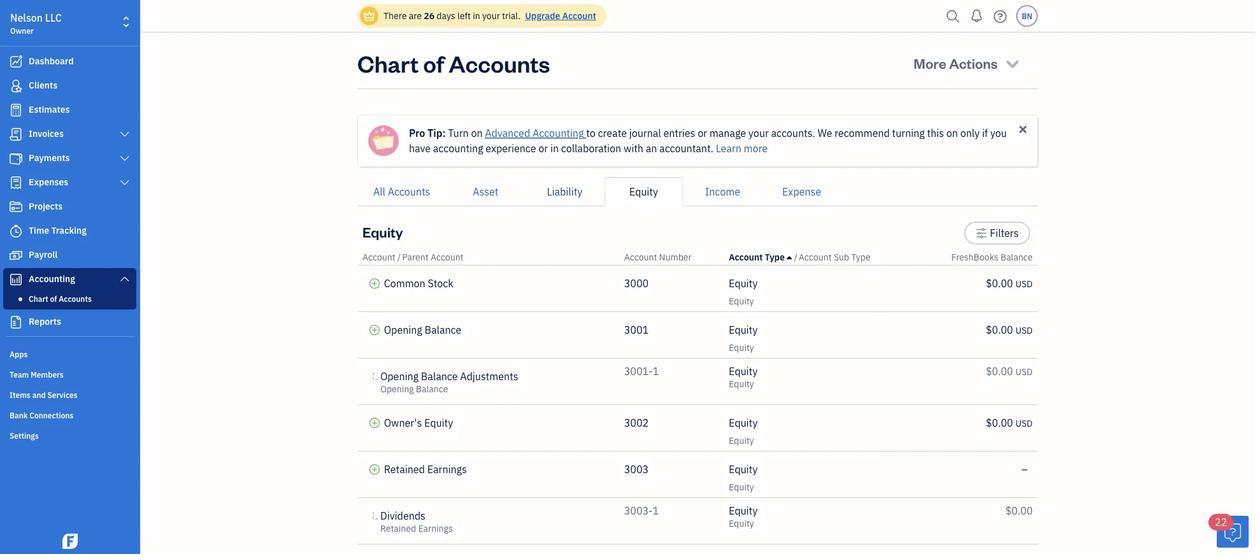 Task type: describe. For each thing, give the bounding box(es) containing it.
chevron large down image for accounting
[[119, 274, 131, 284]]

left
[[457, 10, 471, 22]]

dashboard link
[[3, 50, 136, 73]]

clients
[[29, 79, 57, 91]]

freshbooks image
[[60, 534, 80, 549]]

26
[[424, 10, 435, 22]]

account for account sub type
[[799, 251, 832, 263]]

learn more
[[716, 142, 768, 155]]

items
[[10, 390, 30, 400]]

dividends
[[380, 509, 426, 523]]

there
[[384, 10, 407, 22]]

opening for opening balance adjustments opening balance
[[380, 370, 419, 383]]

balance up owner's equity
[[416, 383, 448, 395]]

items and services link
[[3, 385, 136, 404]]

with
[[624, 142, 644, 155]]

dashboard
[[29, 55, 74, 67]]

projects link
[[3, 196, 136, 219]]

stock
[[428, 277, 454, 290]]

$0.00 for 3002
[[986, 416, 1013, 430]]

collaboration
[[561, 142, 621, 155]]

items and services
[[10, 390, 78, 400]]

upgrade account link
[[523, 10, 596, 22]]

payment image
[[8, 152, 24, 165]]

accounting link
[[3, 268, 136, 291]]

accounts inside the 'chart of accounts' link
[[59, 294, 92, 304]]

learn
[[716, 142, 742, 155]]

opening balance adjustments opening balance
[[380, 370, 518, 395]]

balance for opening balance adjustments opening balance
[[421, 370, 458, 383]]

owner's equity
[[384, 416, 453, 430]]

services
[[47, 390, 78, 400]]

have
[[409, 142, 431, 155]]

account for account / parent account
[[363, 251, 395, 263]]

2 type from the left
[[851, 251, 871, 263]]

equity equity for 3002
[[729, 416, 758, 447]]

invoices
[[29, 128, 64, 140]]

equity equity for 3001
[[729, 323, 758, 354]]

equity button
[[604, 177, 683, 206]]

filters
[[990, 227, 1019, 240]]

tip:
[[428, 126, 446, 140]]

advanced
[[485, 126, 530, 140]]

3002
[[624, 416, 649, 430]]

balance for freshbooks balance
[[1001, 251, 1033, 263]]

liability
[[547, 185, 583, 198]]

to
[[586, 126, 596, 140]]

accounts.
[[771, 126, 815, 140]]

estimates link
[[3, 99, 136, 122]]

3003-
[[624, 504, 653, 518]]

more actions
[[914, 54, 998, 72]]

account type
[[729, 251, 785, 263]]

we
[[818, 126, 832, 140]]

settings link
[[3, 426, 136, 445]]

usd for 3001
[[1016, 325, 1033, 336]]

only
[[961, 126, 980, 140]]

balance for opening balance
[[425, 323, 462, 337]]

accounting
[[433, 142, 483, 155]]

usd for 3000
[[1016, 278, 1033, 290]]

more
[[744, 142, 768, 155]]

pro tip: turn on advanced accounting
[[409, 126, 584, 140]]

you
[[990, 126, 1007, 140]]

common
[[384, 277, 425, 290]]

sub
[[834, 251, 849, 263]]

bn button
[[1016, 5, 1038, 27]]

chevrondown image
[[1004, 54, 1021, 72]]

adjustments
[[460, 370, 518, 383]]

bank connections link
[[3, 405, 136, 424]]

opening for opening balance
[[384, 323, 422, 337]]

turning
[[892, 126, 925, 140]]

equity equity for 3003-1
[[729, 504, 758, 530]]

usd for 3001-1
[[1016, 366, 1033, 378]]

bank connections
[[10, 410, 73, 421]]

expense button
[[762, 177, 841, 206]]

of inside main element
[[50, 294, 57, 304]]

0 vertical spatial or
[[698, 126, 707, 140]]

all accounts button
[[357, 177, 446, 206]]

there are 26 days left in your trial. upgrade account
[[384, 10, 596, 22]]

0 vertical spatial accounts
[[449, 48, 550, 78]]

account number
[[624, 251, 692, 263]]

llc
[[45, 11, 62, 25]]

your for accounts.
[[749, 126, 769, 140]]

learn more link
[[716, 142, 768, 155]]

an
[[646, 142, 657, 155]]

chart of accounts inside main element
[[29, 294, 92, 304]]

chevron large down image for expenses
[[119, 178, 131, 188]]

your for trial.
[[482, 10, 500, 22]]

time
[[29, 225, 49, 236]]

tracking
[[51, 225, 87, 236]]

experience
[[486, 142, 536, 155]]

resource center badge image
[[1217, 516, 1249, 548]]

22
[[1215, 516, 1227, 529]]

income
[[705, 185, 740, 198]]

are
[[409, 10, 422, 22]]

1 horizontal spatial chart of accounts
[[357, 48, 550, 78]]

1 for 3003-
[[653, 504, 659, 518]]

expense image
[[8, 177, 24, 189]]

more
[[914, 54, 946, 72]]

pro
[[409, 126, 425, 140]]

0 vertical spatial accounting
[[533, 126, 584, 140]]

reports
[[29, 316, 61, 328]]

retained inside dividends retained earnings
[[380, 523, 416, 535]]

usd for 3002
[[1016, 418, 1033, 429]]

team
[[10, 370, 29, 380]]

nelson
[[10, 11, 43, 25]]

accounting inside main element
[[29, 273, 75, 285]]

expenses link
[[3, 171, 136, 194]]

parent
[[402, 251, 429, 263]]

$0.00 for 3000
[[986, 277, 1013, 290]]

project image
[[8, 201, 24, 213]]

number
[[659, 251, 692, 263]]

time tracking
[[29, 225, 87, 236]]

trial.
[[502, 10, 521, 22]]

money image
[[8, 249, 24, 262]]

main element
[[0, 0, 172, 554]]

all
[[373, 185, 385, 198]]

1 for 3001-
[[653, 365, 659, 378]]

0 vertical spatial of
[[423, 48, 444, 78]]

freshbooks balance
[[951, 251, 1033, 263]]

advanced accounting link
[[485, 126, 586, 140]]

members
[[31, 370, 64, 380]]

crown image
[[363, 9, 376, 23]]



Task type: vqa. For each thing, say whether or not it's contained in the screenshot.
Connect to the right
no



Task type: locate. For each thing, give the bounding box(es) containing it.
3 equity equity from the top
[[729, 365, 758, 390]]

more actions button
[[902, 48, 1033, 78]]

and
[[32, 390, 46, 400]]

or up accountant.
[[698, 126, 707, 140]]

earnings down retained earnings
[[418, 523, 453, 535]]

account for account number
[[624, 251, 657, 263]]

$0.00 usd for 3001-1
[[986, 365, 1033, 378]]

bn
[[1022, 11, 1032, 21]]

1 vertical spatial your
[[749, 126, 769, 140]]

0 horizontal spatial your
[[482, 10, 500, 22]]

account up stock
[[431, 251, 464, 263]]

search image
[[943, 7, 963, 26]]

this
[[927, 126, 944, 140]]

owner
[[10, 25, 34, 36]]

/
[[398, 251, 401, 263], [794, 251, 798, 263]]

1 chevron large down image from the top
[[119, 129, 131, 140]]

asset
[[473, 185, 499, 198]]

payroll
[[29, 249, 58, 261]]

or down the advanced accounting link
[[539, 142, 548, 155]]

account left parent
[[363, 251, 395, 263]]

time tracking link
[[3, 220, 136, 243]]

chevron large down image for invoices
[[119, 129, 131, 140]]

manage
[[710, 126, 746, 140]]

0 horizontal spatial accounts
[[59, 294, 92, 304]]

actions
[[949, 54, 998, 72]]

if
[[982, 126, 988, 140]]

0 horizontal spatial on
[[471, 126, 483, 140]]

accounts
[[449, 48, 550, 78], [388, 185, 430, 198], [59, 294, 92, 304]]

5 equity equity from the top
[[729, 463, 758, 493]]

equity inside button
[[629, 185, 658, 198]]

3 $0.00 usd from the top
[[986, 365, 1033, 378]]

chart of accounts down the accounting link on the left of page
[[29, 294, 92, 304]]

equity equity for 3003
[[729, 463, 758, 493]]

/ left parent
[[398, 251, 401, 263]]

your inside to create journal entries or manage your accounts. we recommend turning this on only if  you have accounting experience or in collaboration with an accountant.
[[749, 126, 769, 140]]

0 horizontal spatial or
[[539, 142, 548, 155]]

$0.00 usd for 3000
[[986, 277, 1033, 290]]

on right this
[[947, 126, 958, 140]]

chevron large down image down the invoices 'link'
[[119, 154, 131, 164]]

turn
[[448, 126, 469, 140]]

1 vertical spatial chart
[[29, 294, 48, 304]]

accounts down the accounting link on the left of page
[[59, 294, 92, 304]]

2 horizontal spatial accounts
[[449, 48, 550, 78]]

chevron large down image inside the accounting link
[[119, 274, 131, 284]]

all accounts
[[373, 185, 430, 198]]

1 usd from the top
[[1016, 278, 1033, 290]]

chart of accounts
[[357, 48, 550, 78], [29, 294, 92, 304]]

settings image
[[976, 226, 988, 241]]

3 chevron large down image from the top
[[119, 178, 131, 188]]

accounting left to at the top left of the page
[[533, 126, 584, 140]]

freshbooks
[[951, 251, 999, 263]]

journal
[[629, 126, 661, 140]]

team members
[[10, 370, 64, 380]]

2 vertical spatial accounts
[[59, 294, 92, 304]]

chart up reports
[[29, 294, 48, 304]]

payroll link
[[3, 244, 136, 267]]

create
[[598, 126, 627, 140]]

1 horizontal spatial in
[[550, 142, 559, 155]]

nelson llc owner
[[10, 11, 62, 36]]

income button
[[683, 177, 762, 206]]

0 horizontal spatial accounting
[[29, 273, 75, 285]]

equity equity for 3001-1
[[729, 365, 758, 390]]

chevron large down image down payments link
[[119, 178, 131, 188]]

earnings
[[427, 463, 467, 476], [418, 523, 453, 535]]

chevron large down image up payments link
[[119, 129, 131, 140]]

close image
[[1017, 124, 1029, 135]]

invoices link
[[3, 123, 136, 146]]

client image
[[8, 80, 24, 92]]

/ right the caretup "image"
[[794, 251, 798, 263]]

go to help image
[[990, 7, 1011, 26]]

1 vertical spatial retained
[[380, 523, 416, 535]]

equity equity for 3000
[[729, 277, 758, 307]]

retained earnings
[[384, 463, 467, 476]]

accounting
[[533, 126, 584, 140], [29, 273, 75, 285]]

caretup image
[[787, 252, 792, 263]]

accounting down payroll
[[29, 273, 75, 285]]

0 vertical spatial your
[[482, 10, 500, 22]]

1 vertical spatial 1
[[653, 504, 659, 518]]

0 horizontal spatial type
[[765, 251, 785, 263]]

3000
[[624, 277, 649, 290]]

dividends retained earnings
[[380, 509, 453, 535]]

4 usd from the top
[[1016, 418, 1033, 429]]

account left the caretup "image"
[[729, 251, 763, 263]]

payments link
[[3, 147, 136, 170]]

1 on from the left
[[471, 126, 483, 140]]

1 horizontal spatial of
[[423, 48, 444, 78]]

1 horizontal spatial /
[[794, 251, 798, 263]]

1 horizontal spatial or
[[698, 126, 707, 140]]

0 horizontal spatial chart
[[29, 294, 48, 304]]

0 vertical spatial in
[[473, 10, 480, 22]]

1 equity equity from the top
[[729, 277, 758, 307]]

days
[[437, 10, 455, 22]]

1 vertical spatial accounting
[[29, 273, 75, 285]]

type right the sub
[[851, 251, 871, 263]]

4 equity equity from the top
[[729, 416, 758, 447]]

equity equity
[[729, 277, 758, 307], [729, 323, 758, 354], [729, 365, 758, 390], [729, 416, 758, 447], [729, 463, 758, 493], [729, 504, 758, 530]]

2 / from the left
[[794, 251, 798, 263]]

to create journal entries or manage your accounts. we recommend turning this on only if  you have accounting experience or in collaboration with an accountant.
[[409, 126, 1007, 155]]

of
[[423, 48, 444, 78], [50, 294, 57, 304]]

chart image
[[8, 273, 24, 286]]

0 vertical spatial earnings
[[427, 463, 467, 476]]

opening
[[384, 323, 422, 337], [380, 370, 419, 383], [380, 383, 414, 395]]

accounts inside all accounts button
[[388, 185, 430, 198]]

account up 3000
[[624, 251, 657, 263]]

$0.00 for 3001-1
[[986, 365, 1013, 378]]

1 $0.00 usd from the top
[[986, 277, 1033, 290]]

–
[[1022, 463, 1028, 476]]

account right the caretup "image"
[[799, 251, 832, 263]]

$0.00 usd for 3001
[[986, 323, 1033, 337]]

1 vertical spatial in
[[550, 142, 559, 155]]

0 vertical spatial retained
[[384, 463, 425, 476]]

0 horizontal spatial of
[[50, 294, 57, 304]]

0 vertical spatial 1
[[653, 365, 659, 378]]

1 horizontal spatial chart
[[357, 48, 419, 78]]

entries
[[664, 126, 695, 140]]

1 horizontal spatial type
[[851, 251, 871, 263]]

2 on from the left
[[947, 126, 958, 140]]

22 button
[[1209, 514, 1249, 548]]

in right 'left'
[[473, 10, 480, 22]]

0 horizontal spatial chart of accounts
[[29, 294, 92, 304]]

0 vertical spatial chart
[[357, 48, 419, 78]]

1 vertical spatial chart of accounts
[[29, 294, 92, 304]]

apps
[[10, 349, 28, 359]]

balance down filters
[[1001, 251, 1033, 263]]

accounts down there are 26 days left in your trial. upgrade account
[[449, 48, 550, 78]]

estimates
[[29, 104, 70, 115]]

of up reports
[[50, 294, 57, 304]]

chevron large down image inside the invoices 'link'
[[119, 129, 131, 140]]

chevron large down image up the 'chart of accounts' link
[[119, 274, 131, 284]]

earnings inside dividends retained earnings
[[418, 523, 453, 535]]

liability button
[[525, 177, 604, 206]]

$0.00 for 3001
[[986, 323, 1013, 337]]

2 1 from the top
[[653, 504, 659, 518]]

on right turn
[[471, 126, 483, 140]]

account right "upgrade"
[[562, 10, 596, 22]]

invoice image
[[8, 128, 24, 141]]

1 vertical spatial earnings
[[418, 523, 453, 535]]

6 equity equity from the top
[[729, 504, 758, 530]]

balance
[[1001, 251, 1033, 263], [425, 323, 462, 337], [421, 370, 458, 383], [416, 383, 448, 395]]

0 horizontal spatial /
[[398, 251, 401, 263]]

chevron large down image for payments
[[119, 154, 131, 164]]

0 vertical spatial chart of accounts
[[357, 48, 550, 78]]

accountant.
[[660, 142, 714, 155]]

equity
[[629, 185, 658, 198], [363, 223, 403, 241], [729, 277, 758, 290], [729, 295, 754, 307], [729, 323, 758, 337], [729, 342, 754, 354], [729, 365, 758, 378], [729, 378, 754, 390], [424, 416, 453, 430], [729, 416, 758, 430], [729, 435, 754, 447], [729, 463, 758, 476], [729, 481, 754, 493], [729, 504, 758, 518], [729, 518, 754, 530]]

projects
[[29, 200, 63, 212]]

chart inside main element
[[29, 294, 48, 304]]

chevron large down image inside payments link
[[119, 154, 131, 164]]

in inside to create journal entries or manage your accounts. we recommend turning this on only if  you have accounting experience or in collaboration with an accountant.
[[550, 142, 559, 155]]

balance down opening balance
[[421, 370, 458, 383]]

notifications image
[[967, 3, 987, 29]]

3 usd from the top
[[1016, 366, 1033, 378]]

chevron large down image
[[119, 129, 131, 140], [119, 154, 131, 164], [119, 178, 131, 188], [119, 274, 131, 284]]

payments
[[29, 152, 70, 164]]

1 / from the left
[[398, 251, 401, 263]]

on inside to create journal entries or manage your accounts. we recommend turning this on only if  you have accounting experience or in collaboration with an accountant.
[[947, 126, 958, 140]]

estimate image
[[8, 104, 24, 117]]

4 $0.00 usd from the top
[[986, 416, 1033, 430]]

asset button
[[446, 177, 525, 206]]

1 vertical spatial accounts
[[388, 185, 430, 198]]

1 horizontal spatial accounting
[[533, 126, 584, 140]]

account / parent account
[[363, 251, 464, 263]]

1 1 from the top
[[653, 365, 659, 378]]

2 chevron large down image from the top
[[119, 154, 131, 164]]

$0.00
[[986, 277, 1013, 290], [986, 323, 1013, 337], [986, 365, 1013, 378], [986, 416, 1013, 430], [1006, 504, 1033, 518]]

in
[[473, 10, 480, 22], [550, 142, 559, 155]]

opening balance
[[384, 323, 462, 337]]

0 horizontal spatial in
[[473, 10, 480, 22]]

team members link
[[3, 364, 136, 384]]

2 usd from the top
[[1016, 325, 1033, 336]]

report image
[[8, 316, 24, 329]]

your
[[482, 10, 500, 22], [749, 126, 769, 140]]

3001-
[[624, 365, 653, 378]]

accounts right all
[[388, 185, 430, 198]]

2 equity equity from the top
[[729, 323, 758, 354]]

or
[[698, 126, 707, 140], [539, 142, 548, 155]]

1 horizontal spatial your
[[749, 126, 769, 140]]

expenses
[[29, 176, 68, 188]]

1 vertical spatial or
[[539, 142, 548, 155]]

in down the advanced accounting link
[[550, 142, 559, 155]]

owner's
[[384, 416, 422, 430]]

dashboard image
[[8, 55, 24, 68]]

4 chevron large down image from the top
[[119, 274, 131, 284]]

type left the caretup "image"
[[765, 251, 785, 263]]

2 $0.00 usd from the top
[[986, 323, 1033, 337]]

your up more at the top of the page
[[749, 126, 769, 140]]

filters button
[[964, 222, 1030, 245]]

$0.00 usd for 3002
[[986, 416, 1033, 430]]

retained
[[384, 463, 425, 476], [380, 523, 416, 535]]

of down 26
[[423, 48, 444, 78]]

1 horizontal spatial on
[[947, 126, 958, 140]]

account for account type
[[729, 251, 763, 263]]

1 vertical spatial of
[[50, 294, 57, 304]]

chart of accounts down days
[[357, 48, 550, 78]]

reports link
[[3, 311, 136, 334]]

earnings down owner's equity
[[427, 463, 467, 476]]

account
[[562, 10, 596, 22], [363, 251, 395, 263], [431, 251, 464, 263], [624, 251, 657, 263], [729, 251, 763, 263], [799, 251, 832, 263]]

bank
[[10, 410, 28, 421]]

your left trial.
[[482, 10, 500, 22]]

account sub type
[[799, 251, 871, 263]]

timer image
[[8, 225, 24, 238]]

balance down stock
[[425, 323, 462, 337]]

1 horizontal spatial accounts
[[388, 185, 430, 198]]

1 type from the left
[[765, 251, 785, 263]]

chart down there
[[357, 48, 419, 78]]



